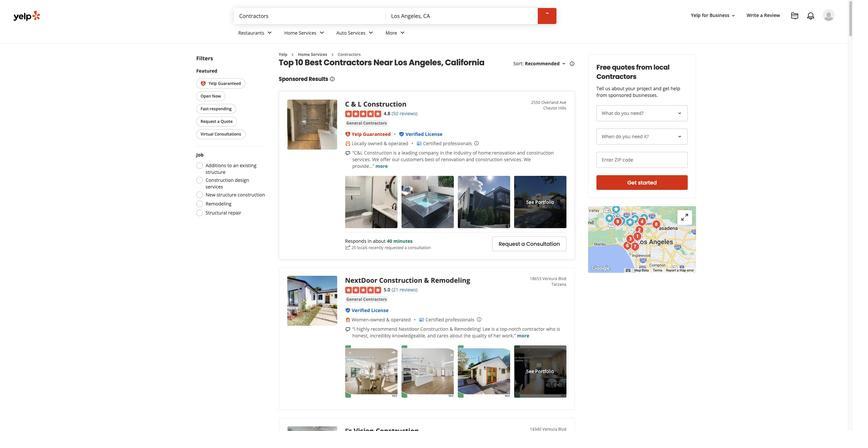 Task type: describe. For each thing, give the bounding box(es) containing it.
1 portfolio from the top
[[536, 199, 555, 205]]

(21 reviews) link
[[392, 286, 418, 294]]

leading
[[402, 150, 418, 156]]

request for request a consultation
[[499, 240, 520, 248]]

tyler b. image
[[823, 9, 835, 21]]

user actions element
[[686, 8, 845, 49]]

projects image
[[791, 12, 799, 20]]

need?
[[631, 110, 644, 116]]

the inside "c&l construction is a leading company in the industry of home renovation and construction services. we offer our customers best of renovation and construction services. we provide…"
[[446, 150, 453, 156]]

1 horizontal spatial is
[[492, 326, 495, 332]]

sponsored
[[609, 92, 632, 98]]

her
[[494, 333, 501, 339]]

consultations
[[215, 132, 241, 137]]

recommended
[[525, 61, 560, 67]]

16 info v2 image
[[570, 61, 575, 66]]

c & l construction link
[[345, 100, 407, 109]]

5 star rating image
[[345, 287, 381, 294]]

license for verified license button associated with 16 verified v2 image
[[425, 131, 443, 137]]

verified license button for 16 verified v2 icon
[[352, 307, 389, 314]]

los
[[395, 57, 408, 68]]

none field things to do, nail salons, plumbers
[[234, 8, 386, 24]]

featured
[[196, 68, 217, 74]]

do for what
[[615, 110, 620, 116]]

virtual consultations button
[[196, 130, 246, 140]]

enter
[[602, 157, 614, 163]]

24 chevron down v2 image
[[318, 29, 326, 37]]

us
[[606, 85, 611, 92]]

services left 24 chevron down v2 icon
[[299, 30, 317, 36]]

services
[[206, 184, 223, 190]]

nextdoor construction & remodeling
[[345, 276, 471, 285]]

a right write
[[761, 12, 764, 18]]

services right auto
[[348, 30, 366, 36]]

industry
[[454, 150, 472, 156]]

4.8
[[384, 111, 391, 117]]

about inside "i highly recommend nextdoor construction & remodeling! lee is a top-notch contractor who is honest, incredibly knowledgeable, and cares about the quality of her work."
[[450, 333, 463, 339]]

when
[[602, 133, 615, 140]]

16 chevron right v2 image
[[330, 52, 335, 57]]

guaranteed inside button
[[218, 81, 241, 86]]

see portfolio for first "see portfolio" link from the top
[[527, 199, 555, 205]]

16 verified v2 image
[[399, 132, 405, 137]]

general for c
[[347, 120, 362, 126]]

filters
[[196, 55, 213, 62]]

nextdoor
[[345, 276, 378, 285]]

general contractors button for construction
[[345, 296, 388, 303]]

5.0 link
[[384, 286, 391, 294]]

1 vertical spatial yelp guaranteed
[[352, 131, 391, 137]]

professionals for nextdoor construction & remodeling
[[446, 317, 475, 323]]

business categories element
[[233, 24, 835, 43]]

1 see from the top
[[527, 199, 535, 205]]

1 vertical spatial renovation
[[441, 156, 465, 163]]

verified license for 16 verified v2 image
[[406, 131, 443, 137]]

(21 reviews)
[[392, 287, 418, 293]]

when do you need it?
[[602, 133, 649, 140]]

california
[[445, 57, 485, 68]]

0 vertical spatial construction
[[527, 150, 554, 156]]

ave
[[560, 100, 567, 106]]

none field address, neighborhood, city, state or zip
[[386, 8, 538, 24]]

local
[[654, 63, 670, 72]]

yelp up locally
[[352, 131, 362, 137]]

get started button
[[597, 175, 688, 190]]

started
[[638, 179, 657, 187]]

a inside "i highly recommend nextdoor construction & remodeling! lee is a top-notch contractor who is honest, incredibly knowledgeable, and cares about the quality of her work."
[[496, 326, 499, 332]]

license for verified license button related to 16 verified v2 icon
[[372, 307, 389, 314]]

operated for remodeling
[[391, 317, 411, 323]]

0 vertical spatial renovation
[[493, 150, 516, 156]]

5.0
[[384, 287, 391, 293]]

more link for remodeling
[[517, 333, 530, 339]]

certified for construction
[[423, 140, 442, 147]]

existing
[[240, 163, 257, 169]]

nextdoor
[[399, 326, 420, 332]]

who
[[547, 326, 556, 332]]

2550
[[532, 100, 541, 106]]

1 vertical spatial remodeling
[[431, 276, 471, 285]]

contractors inside free quotes from local contractors
[[597, 72, 637, 81]]

an
[[233, 163, 239, 169]]

auto services
[[337, 30, 366, 36]]

general contractors for construction
[[347, 297, 387, 302]]

25
[[352, 245, 356, 251]]

featured group
[[195, 68, 266, 141]]

code
[[623, 157, 634, 163]]

do for when
[[616, 133, 622, 140]]

0 horizontal spatial in
[[368, 238, 372, 244]]

fast-
[[201, 106, 210, 112]]

10
[[295, 57, 303, 68]]

free
[[597, 63, 611, 72]]

hills
[[559, 106, 567, 111]]

general contractors for &
[[347, 120, 387, 126]]

quotes
[[612, 63, 635, 72]]

get
[[663, 85, 670, 92]]

results
[[309, 76, 329, 83]]

general for nextdoor
[[347, 297, 362, 302]]

yelp inside featured group
[[209, 81, 217, 86]]

construction inside "c&l construction is a leading company in the industry of home renovation and construction services. we offer our customers best of renovation and construction services. we provide…"
[[364, 150, 392, 156]]

restaurants link
[[233, 24, 279, 43]]

18653
[[530, 276, 542, 282]]

and inside tell us about your project and get help from sponsored businesses.
[[654, 85, 662, 92]]

in inside "c&l construction is a leading company in the industry of home renovation and construction services. we offer our customers best of renovation and construction services. we provide…"
[[440, 150, 444, 156]]

2550 overland ave cheviot hills
[[532, 100, 567, 111]]

virtual
[[201, 132, 213, 137]]

& for locally owned & operated
[[384, 140, 387, 147]]

customers
[[401, 156, 424, 163]]

notifications image
[[807, 12, 815, 20]]

cares
[[437, 333, 449, 339]]

consultation
[[527, 240, 560, 248]]

top
[[279, 57, 294, 68]]

0 vertical spatial yelp guaranteed button
[[196, 78, 245, 89]]

women-
[[352, 317, 370, 323]]

locally owned & operated
[[352, 140, 409, 147]]

& inside "i highly recommend nextdoor construction & remodeling! lee is a top-notch contractor who is honest, incredibly knowledgeable, and cares about the quality of her work."
[[450, 326, 453, 332]]

24 chevron down v2 image for auto services
[[367, 29, 375, 37]]

near
[[374, 57, 393, 68]]

best
[[305, 57, 322, 68]]

notch
[[509, 326, 522, 332]]

job option group
[[194, 152, 266, 219]]

16 speech v2 image for c
[[345, 151, 351, 156]]

services left 16 chevron right v2 image on the top of page
[[311, 52, 327, 57]]

women-owned & operated
[[352, 317, 411, 323]]

4.8 link
[[384, 110, 391, 117]]

address, neighborhood, city, state or zip text field
[[386, 8, 538, 24]]

angeles,
[[409, 57, 444, 68]]

1 horizontal spatial of
[[473, 150, 477, 156]]

construction inside job option group
[[238, 192, 265, 198]]

requested
[[385, 245, 404, 251]]

contractors right 16 chevron right v2 image on the top of page
[[338, 52, 361, 57]]

about for in
[[373, 238, 386, 244]]

home inside business categories element
[[285, 30, 298, 36]]

help
[[671, 85, 681, 92]]

request a consultation
[[499, 240, 560, 248]]

2 see from the top
[[527, 369, 535, 375]]

1 see portfolio link from the top
[[514, 176, 567, 228]]

certified professionals for remodeling
[[426, 317, 475, 323]]

1 services. from the left
[[353, 156, 371, 163]]

is inside "c&l construction is a leading company in the industry of home renovation and construction services. we offer our customers best of renovation and construction services. we provide…"
[[394, 150, 397, 156]]

job
[[196, 152, 204, 158]]

1 vertical spatial of
[[436, 156, 440, 163]]

structure inside additions to an existing structure
[[206, 169, 226, 176]]

owned for &
[[368, 140, 383, 147]]

a down the minutes
[[405, 245, 407, 251]]

home
[[479, 150, 491, 156]]

get started
[[628, 179, 657, 187]]

24 chevron down v2 image for more
[[399, 29, 407, 37]]

tell us about your project and get help from sponsored businesses.
[[597, 85, 681, 98]]

request a consultation button
[[493, 237, 567, 251]]

(21
[[392, 287, 399, 293]]

honest,
[[353, 333, 369, 339]]

(50 reviews) link
[[392, 110, 418, 117]]

you for need?
[[622, 110, 630, 116]]

construction inside "i highly recommend nextdoor construction & remodeling! lee is a top-notch contractor who is honest, incredibly knowledgeable, and cares about the quality of her work."
[[421, 326, 449, 332]]

1 we from the left
[[372, 156, 379, 163]]

16 women owned v2 image
[[345, 317, 351, 323]]

restaurants
[[238, 30, 265, 36]]

more for construction
[[376, 163, 388, 169]]

remodeling inside job option group
[[206, 201, 232, 207]]

a inside button
[[217, 119, 220, 125]]

"i
[[353, 326, 356, 332]]

yelp guaranteed inside button
[[209, 81, 241, 86]]

things to do, nail salons, plumbers text field
[[234, 8, 386, 24]]

16 certified professionals v2 image for remodeling
[[419, 317, 425, 323]]

what do you need?
[[602, 110, 644, 116]]

construction up (21 reviews) link
[[379, 276, 423, 285]]

write a review
[[747, 12, 781, 18]]

4.8 star rating image
[[345, 111, 381, 117]]

construction inside construction design services
[[206, 177, 234, 184]]

now
[[212, 94, 221, 99]]



Task type: vqa. For each thing, say whether or not it's contained in the screenshot.
more to the top
yes



Task type: locate. For each thing, give the bounding box(es) containing it.
2 vertical spatial construction
[[238, 192, 265, 198]]

0 vertical spatial you
[[622, 110, 630, 116]]

1 horizontal spatial license
[[425, 131, 443, 137]]

0 horizontal spatial verified license
[[352, 307, 389, 314]]

0 vertical spatial in
[[440, 150, 444, 156]]

top-
[[500, 326, 509, 332]]

2 general contractors button from the top
[[345, 296, 388, 303]]

license up company
[[425, 131, 443, 137]]

0 vertical spatial 16 speech v2 image
[[345, 151, 351, 156]]

a up our
[[398, 150, 401, 156]]

offer
[[381, 156, 391, 163]]

1 vertical spatial structure
[[217, 192, 237, 198]]

new structure construction
[[206, 192, 265, 198]]

yelp guaranteed up locally owned & operated on the top of page
[[352, 131, 391, 137]]

(50 reviews)
[[392, 111, 418, 117]]

1 vertical spatial certified
[[426, 317, 444, 323]]

yelp left 16 chevron right v2 icon
[[279, 52, 288, 57]]

2 services. from the left
[[504, 156, 523, 163]]

portfolio
[[536, 199, 555, 205], [536, 369, 555, 375]]

1 general from the top
[[347, 120, 362, 126]]

knowledgeable,
[[393, 333, 427, 339]]

1 vertical spatial professionals
[[446, 317, 475, 323]]

1 horizontal spatial services.
[[504, 156, 523, 163]]

0 vertical spatial professionals
[[443, 140, 472, 147]]

contractors
[[338, 52, 361, 57], [324, 57, 372, 68], [597, 72, 637, 81], [363, 120, 387, 126], [363, 297, 387, 302]]

of left her
[[488, 333, 493, 339]]

1 vertical spatial certified professionals
[[426, 317, 475, 323]]

of left "home"
[[473, 150, 477, 156]]

structural repair
[[206, 210, 241, 216]]

renovation right "home"
[[493, 150, 516, 156]]

16 chevron down v2 image right business
[[731, 13, 737, 18]]

general contractors link
[[345, 120, 388, 127], [345, 296, 388, 303]]

0 vertical spatial general contractors link
[[345, 120, 388, 127]]

1 vertical spatial owned
[[370, 317, 385, 323]]

16 certified professionals v2 image up leading at top left
[[417, 141, 422, 146]]

from inside tell us about your project and get help from sponsored businesses.
[[597, 92, 607, 98]]

1 vertical spatial home
[[298, 52, 310, 57]]

0 vertical spatial 16 chevron down v2 image
[[731, 13, 737, 18]]

0 vertical spatial general contractors button
[[345, 120, 388, 127]]

operated up nextdoor
[[391, 317, 411, 323]]

professionals for c & l construction
[[443, 140, 472, 147]]

more link
[[376, 163, 388, 169], [517, 333, 530, 339]]

about up sponsored
[[612, 85, 625, 92]]

reviews) right (50
[[400, 111, 418, 117]]

operated down 16 verified v2 image
[[389, 140, 409, 147]]

home services link up 16 chevron right v2 icon
[[279, 24, 331, 43]]

a inside button
[[522, 240, 525, 248]]

construction up services
[[206, 177, 234, 184]]

iconyelpguaranteedbadgesmall image
[[345, 132, 351, 137], [345, 132, 351, 137]]

1 vertical spatial the
[[464, 333, 471, 339]]

0 horizontal spatial services.
[[353, 156, 371, 163]]

cheviot
[[544, 106, 558, 111]]

request for request a quote
[[201, 119, 216, 125]]

renovation
[[493, 150, 516, 156], [441, 156, 465, 163]]

2 general from the top
[[347, 297, 362, 302]]

more
[[386, 30, 397, 36]]

reviews) down nextdoor construction & remodeling link
[[400, 287, 418, 293]]

company
[[419, 150, 439, 156]]

verified up women-
[[352, 307, 370, 314]]

you
[[622, 110, 630, 116], [623, 133, 631, 140]]

1 horizontal spatial home
[[298, 52, 310, 57]]

0 vertical spatial general
[[347, 120, 362, 126]]

2 horizontal spatial construction
[[527, 150, 554, 156]]

home services link left 16 chevron right v2 image on the top of page
[[298, 52, 327, 57]]

40
[[387, 238, 393, 244]]

structure down additions
[[206, 169, 226, 176]]

16 chevron down v2 image for recommended
[[561, 61, 567, 66]]

verified license for 16 verified v2 icon
[[352, 307, 389, 314]]

l
[[358, 100, 362, 109]]

home services link for sort:
[[298, 52, 327, 57]]

is right who
[[557, 326, 561, 332]]

open
[[201, 94, 211, 99]]

1 horizontal spatial we
[[524, 156, 531, 163]]

certified for remodeling
[[426, 317, 444, 323]]

1 horizontal spatial 16 chevron down v2 image
[[731, 13, 737, 18]]

in right company
[[440, 150, 444, 156]]

the left industry on the top right of the page
[[446, 150, 453, 156]]

fast-responding button
[[196, 104, 236, 114]]

you left need?
[[622, 110, 630, 116]]

professionals
[[443, 140, 472, 147], [446, 317, 475, 323]]

0 vertical spatial about
[[612, 85, 625, 92]]

top 10 best contractors near los angeles, california
[[279, 57, 485, 68]]

to
[[227, 163, 232, 169]]

0 vertical spatial owned
[[368, 140, 383, 147]]

What do you need? field
[[597, 105, 688, 121]]

general contractors down 4.8 star rating "image"
[[347, 120, 387, 126]]

1 none field from the left
[[234, 8, 386, 24]]

is
[[394, 150, 397, 156], [492, 326, 495, 332], [557, 326, 561, 332]]

24 chevron down v2 image right restaurants
[[266, 29, 274, 37]]

operated for construction
[[389, 140, 409, 147]]

1 vertical spatial reviews)
[[400, 287, 418, 293]]

home services inside business categories element
[[285, 30, 317, 36]]

reviews) for remodeling
[[400, 287, 418, 293]]

0 horizontal spatial more link
[[376, 163, 388, 169]]

24 chevron down v2 image inside more link
[[399, 29, 407, 37]]

you for need
[[623, 133, 631, 140]]

of
[[473, 150, 477, 156], [436, 156, 440, 163], [488, 333, 493, 339]]

our
[[392, 156, 400, 163]]

yelp guaranteed button up now
[[196, 78, 245, 89]]

general contractors button for &
[[345, 120, 388, 127]]

nextdoor construction & remodeling link
[[345, 276, 471, 285]]

verified license up women-
[[352, 307, 389, 314]]

0 vertical spatial do
[[615, 110, 620, 116]]

16 chevron down v2 image
[[731, 13, 737, 18], [561, 61, 567, 66]]

home up 16 chevron right v2 icon
[[285, 30, 298, 36]]

construction design services
[[206, 177, 249, 190]]

0 vertical spatial the
[[446, 150, 453, 156]]

a left "consultation"
[[522, 240, 525, 248]]

yelp guaranteed button
[[196, 78, 245, 89], [352, 131, 391, 137]]

0 vertical spatial certified
[[423, 140, 442, 147]]

1 horizontal spatial guaranteed
[[363, 131, 391, 137]]

16 speech v2 image left "i
[[345, 327, 351, 332]]

0 horizontal spatial remodeling
[[206, 201, 232, 207]]

2 horizontal spatial of
[[488, 333, 493, 339]]

1 horizontal spatial in
[[440, 150, 444, 156]]

certified up company
[[423, 140, 442, 147]]

a left quote
[[217, 119, 220, 125]]

24 chevron down v2 image right more
[[399, 29, 407, 37]]

auto services link
[[331, 24, 381, 43]]

1 reviews) from the top
[[400, 111, 418, 117]]

is up our
[[394, 150, 397, 156]]

0 horizontal spatial guaranteed
[[218, 81, 241, 86]]

16 chevron down v2 image inside yelp for business "button"
[[731, 13, 737, 18]]

0 horizontal spatial more
[[376, 163, 388, 169]]

general contractors link down 4.8 star rating "image"
[[345, 120, 388, 127]]

contractor
[[523, 326, 545, 332]]

0 vertical spatial request
[[201, 119, 216, 125]]

24 chevron down v2 image inside the restaurants link
[[266, 29, 274, 37]]

1 24 chevron down v2 image from the left
[[266, 29, 274, 37]]

3 24 chevron down v2 image from the left
[[399, 29, 407, 37]]

None field
[[234, 8, 386, 24], [386, 8, 538, 24]]

1 horizontal spatial from
[[637, 63, 653, 72]]

0 horizontal spatial request
[[201, 119, 216, 125]]

do right what
[[615, 110, 620, 116]]

certified up cares
[[426, 317, 444, 323]]

certified professionals for construction
[[423, 140, 472, 147]]

0 vertical spatial see
[[527, 199, 535, 205]]

general contractors link for &
[[345, 120, 388, 127]]

16 info v2 image
[[330, 76, 335, 82]]

home services link
[[279, 24, 331, 43], [298, 52, 327, 57]]

renovation down industry on the top right of the page
[[441, 156, 465, 163]]

24 chevron down v2 image inside auto services link
[[367, 29, 375, 37]]

repair
[[228, 210, 241, 216]]

structural
[[206, 210, 227, 216]]

16 certified professionals v2 image
[[417, 141, 422, 146], [419, 317, 425, 323]]

1 vertical spatial about
[[373, 238, 386, 244]]

1 vertical spatial request
[[499, 240, 520, 248]]

best
[[425, 156, 435, 163]]

16 yelp guaranteed v2 image
[[201, 81, 206, 87]]

home services link for free quotes from local contractors
[[279, 24, 331, 43]]

new
[[206, 192, 215, 198]]

1 horizontal spatial construction
[[476, 156, 503, 163]]

16 speech v2 image for nextdoor
[[345, 327, 351, 332]]

general contractors link for construction
[[345, 296, 388, 303]]

1 horizontal spatial verified
[[406, 131, 424, 137]]

about right cares
[[450, 333, 463, 339]]

16 locally owned v2 image
[[345, 141, 351, 146]]

more link down 'offer'
[[376, 163, 388, 169]]

1 vertical spatial construction
[[476, 156, 503, 163]]

1 general contractors button from the top
[[345, 120, 388, 127]]

home services down things to do, nail salons, plumbers field
[[285, 30, 317, 36]]

2 horizontal spatial 24 chevron down v2 image
[[399, 29, 407, 37]]

a up her
[[496, 326, 499, 332]]

yelp guaranteed up now
[[209, 81, 241, 86]]

professionals up industry on the top right of the page
[[443, 140, 472, 147]]

remodeling!
[[455, 326, 482, 332]]

overland
[[542, 100, 559, 106]]

16 certified professionals v2 image for construction
[[417, 141, 422, 146]]

blvd
[[559, 276, 567, 282]]

responding
[[210, 106, 232, 112]]

2 24 chevron down v2 image from the left
[[367, 29, 375, 37]]

virtual consultations
[[201, 132, 241, 137]]

structure down construction design services
[[217, 192, 237, 198]]

1 horizontal spatial 24 chevron down v2 image
[[367, 29, 375, 37]]

open now button
[[196, 92, 225, 102]]

about up recently
[[373, 238, 386, 244]]

more for remodeling
[[517, 333, 530, 339]]

reviews) for construction
[[400, 111, 418, 117]]

write a review link
[[745, 9, 783, 21]]

1 vertical spatial yelp guaranteed button
[[352, 131, 391, 137]]

sponsored
[[279, 76, 308, 83]]

request a quote button
[[196, 117, 237, 127]]

24 chevron down v2 image for restaurants
[[266, 29, 274, 37]]

verified right 16 verified v2 image
[[406, 131, 424, 137]]

16 chevron down v2 image inside recommended dropdown button
[[561, 61, 567, 66]]

1 vertical spatial more
[[517, 333, 530, 339]]

in up recently
[[368, 238, 372, 244]]

and inside "i highly recommend nextdoor construction & remodeling! lee is a top-notch contractor who is honest, incredibly knowledgeable, and cares about the quality of her work."
[[428, 333, 436, 339]]

0 horizontal spatial the
[[446, 150, 453, 156]]

0 horizontal spatial 24 chevron down v2 image
[[266, 29, 274, 37]]

lee
[[483, 326, 491, 332]]

owned
[[368, 140, 383, 147], [370, 317, 385, 323]]

locally
[[352, 140, 367, 147]]

a inside "c&l construction is a leading company in the industry of home renovation and construction services. we offer our customers best of renovation and construction services. we provide…"
[[398, 150, 401, 156]]

about for us
[[612, 85, 625, 92]]

1 vertical spatial 16 speech v2 image
[[345, 327, 351, 332]]

home right 16 chevron right v2 icon
[[298, 52, 310, 57]]

verified license
[[406, 131, 443, 137], [352, 307, 389, 314]]

2 portfolio from the top
[[536, 369, 555, 375]]

professionals up remodeling!
[[446, 317, 475, 323]]

Loading search field
[[234, 8, 557, 24]]

1 vertical spatial general contractors link
[[345, 296, 388, 303]]

construction up cares
[[421, 326, 449, 332]]

from inside free quotes from local contractors
[[637, 63, 653, 72]]

  text field
[[597, 152, 688, 168]]

1 horizontal spatial verified license button
[[406, 131, 443, 137]]

from
[[637, 63, 653, 72], [597, 92, 607, 98]]

2 general contractors link from the top
[[345, 296, 388, 303]]

When do you need it? field
[[597, 129, 688, 145]]

license up women-owned & operated
[[372, 307, 389, 314]]

1 vertical spatial home services link
[[298, 52, 327, 57]]

0 horizontal spatial we
[[372, 156, 379, 163]]

0 vertical spatial more
[[376, 163, 388, 169]]

0 vertical spatial from
[[637, 63, 653, 72]]

additions
[[206, 163, 226, 169]]

0 horizontal spatial construction
[[238, 192, 265, 198]]

"c&l
[[353, 150, 363, 156]]

project
[[637, 85, 652, 92]]

loading image
[[542, 11, 553, 22]]

1 horizontal spatial yelp guaranteed button
[[352, 131, 391, 137]]

16 verified v2 image
[[345, 308, 351, 313]]

request inside request a quote button
[[201, 119, 216, 125]]

contractors up 16 info v2 image
[[324, 57, 372, 68]]

0 vertical spatial home services
[[285, 30, 317, 36]]

need
[[632, 133, 643, 140]]

yelp inside "button"
[[692, 12, 701, 18]]

16 chevron right v2 image
[[290, 52, 296, 57]]

0 vertical spatial portfolio
[[536, 199, 555, 205]]

contractors down 5 star rating image in the left bottom of the page
[[363, 297, 387, 302]]

is right lee
[[492, 326, 495, 332]]

& for women-owned & operated
[[386, 317, 390, 323]]

0 vertical spatial verified license
[[406, 131, 443, 137]]

c & l construction
[[345, 100, 407, 109]]

1 16 speech v2 image from the top
[[345, 151, 351, 156]]

of inside "i highly recommend nextdoor construction & remodeling! lee is a top-notch contractor who is honest, incredibly knowledgeable, and cares about the quality of her work."
[[488, 333, 493, 339]]

0 vertical spatial remodeling
[[206, 201, 232, 207]]

design
[[235, 177, 249, 184]]

1 vertical spatial more link
[[517, 333, 530, 339]]

1 horizontal spatial about
[[450, 333, 463, 339]]

verified license button up women-
[[352, 307, 389, 314]]

0 horizontal spatial yelp guaranteed
[[209, 81, 241, 86]]

1 horizontal spatial request
[[499, 240, 520, 248]]

0 vertical spatial verified license button
[[406, 131, 443, 137]]

1 vertical spatial see portfolio
[[527, 369, 555, 375]]

construction up 4.8 link
[[364, 100, 407, 109]]

1 vertical spatial operated
[[391, 317, 411, 323]]

2 none field from the left
[[386, 8, 538, 24]]

additions to an existing structure
[[206, 163, 257, 176]]

zip
[[615, 157, 622, 163]]

0 vertical spatial home services link
[[279, 24, 331, 43]]

16 trending v2 image
[[345, 245, 351, 251]]

construction down locally owned & operated on the top of page
[[364, 150, 392, 156]]

1 horizontal spatial verified license
[[406, 131, 443, 137]]

1 general contractors link from the top
[[345, 120, 388, 127]]

2 vertical spatial about
[[450, 333, 463, 339]]

2 we from the left
[[524, 156, 531, 163]]

1 vertical spatial home services
[[298, 52, 327, 57]]

owned right locally
[[368, 140, 383, 147]]

1 vertical spatial you
[[623, 133, 631, 140]]

0 vertical spatial verified
[[406, 131, 424, 137]]

guaranteed up now
[[218, 81, 241, 86]]

verified for 16 verified v2 image
[[406, 131, 424, 137]]

2 horizontal spatial about
[[612, 85, 625, 92]]

and
[[654, 85, 662, 92], [517, 150, 526, 156], [466, 156, 475, 163], [428, 333, 436, 339]]

0 horizontal spatial is
[[394, 150, 397, 156]]

home services
[[285, 30, 317, 36], [298, 52, 327, 57]]

services
[[299, 30, 317, 36], [348, 30, 366, 36], [311, 52, 327, 57]]

open now
[[201, 94, 221, 99]]

services.
[[353, 156, 371, 163], [504, 156, 523, 163]]

1 see portfolio from the top
[[527, 199, 555, 205]]

general contractors button
[[345, 120, 388, 127], [345, 296, 388, 303]]

about
[[612, 85, 625, 92], [373, 238, 386, 244], [450, 333, 463, 339]]

0 vertical spatial yelp guaranteed
[[209, 81, 241, 86]]

& for nextdoor construction & remodeling
[[424, 276, 429, 285]]

owned for construction
[[370, 317, 385, 323]]

2 reviews) from the top
[[400, 287, 418, 293]]

general contractors link down 5 star rating image in the left bottom of the page
[[345, 296, 388, 303]]

structure
[[206, 169, 226, 176], [217, 192, 237, 198]]

16 speech v2 image down 16 locally owned v2 icon
[[345, 151, 351, 156]]

yelp for business button
[[689, 9, 739, 21]]

general down 5 star rating image in the left bottom of the page
[[347, 297, 362, 302]]

tarzana
[[552, 282, 567, 288]]

you left need
[[623, 133, 631, 140]]

general down 4.8 star rating "image"
[[347, 120, 362, 126]]

16 chevron down v2 image for yelp for business
[[731, 13, 737, 18]]

construction
[[527, 150, 554, 156], [476, 156, 503, 163], [238, 192, 265, 198]]

general contractors button down 4.8 star rating "image"
[[345, 120, 388, 127]]

0 horizontal spatial about
[[373, 238, 386, 244]]

see portfolio link
[[514, 176, 567, 228], [514, 346, 567, 398]]

certified professionals up "c&l construction is a leading company in the industry of home renovation and construction services. we offer our customers best of renovation and construction services. we provide…"
[[423, 140, 472, 147]]

1 general contractors from the top
[[347, 120, 387, 126]]

verified license button up company
[[406, 131, 443, 137]]

more down 'offer'
[[376, 163, 388, 169]]

2 see portfolio from the top
[[527, 369, 555, 375]]

1 vertical spatial general
[[347, 297, 362, 302]]

recommend
[[371, 326, 398, 332]]

contractors up 'us'
[[597, 72, 637, 81]]

2 see portfolio link from the top
[[514, 346, 567, 398]]

more down notch
[[517, 333, 530, 339]]

verified license up company
[[406, 131, 443, 137]]

verified for 16 verified v2 icon
[[352, 307, 370, 314]]

24 chevron down v2 image
[[266, 29, 274, 37], [367, 29, 375, 37], [399, 29, 407, 37]]

contractors down 4.8 star rating "image"
[[363, 120, 387, 126]]

16 speech v2 image
[[345, 151, 351, 156], [345, 327, 351, 332]]

yelp guaranteed button up locally owned & operated on the top of page
[[352, 131, 391, 137]]

verified license button for 16 verified v2 image
[[406, 131, 443, 137]]

more link down notch
[[517, 333, 530, 339]]

24 chevron down v2 image right auto services
[[367, 29, 375, 37]]

general contractors button down 5 star rating image in the left bottom of the page
[[345, 296, 388, 303]]

yelp right 16 yelp guaranteed v2 icon
[[209, 81, 217, 86]]

owned up recommend
[[370, 317, 385, 323]]

guaranteed up locally owned & operated on the top of page
[[363, 131, 391, 137]]

1 vertical spatial verified license
[[352, 307, 389, 314]]

more link
[[381, 24, 412, 43]]

of right best
[[436, 156, 440, 163]]

do right "when"
[[616, 133, 622, 140]]

0 horizontal spatial home
[[285, 30, 298, 36]]

the down remodeling!
[[464, 333, 471, 339]]

certified professionals up "i highly recommend nextdoor construction & remodeling! lee is a top-notch contractor who is honest, incredibly knowledgeable, and cares about the quality of her work."
[[426, 317, 475, 323]]

1 vertical spatial guaranteed
[[363, 131, 391, 137]]

0 horizontal spatial yelp guaranteed button
[[196, 78, 245, 89]]

do
[[615, 110, 620, 116], [616, 133, 622, 140]]

from down tell
[[597, 92, 607, 98]]

from left local
[[637, 63, 653, 72]]

general contractors down 5 star rating image in the left bottom of the page
[[347, 297, 387, 302]]

home services left 16 chevron right v2 image on the top of page
[[298, 52, 327, 57]]

responds in about 40 minutes
[[345, 238, 413, 244]]

request inside request a consultation button
[[499, 240, 520, 248]]

2 16 speech v2 image from the top
[[345, 327, 351, 332]]

fast-responding
[[201, 106, 232, 112]]

0 horizontal spatial license
[[372, 307, 389, 314]]

16 chevron down v2 image left 16 info v2 icon
[[561, 61, 567, 66]]

the inside "i highly recommend nextdoor construction & remodeling! lee is a top-notch contractor who is honest, incredibly knowledgeable, and cares about the quality of her work."
[[464, 333, 471, 339]]

2 horizontal spatial is
[[557, 326, 561, 332]]

2 general contractors from the top
[[347, 297, 387, 302]]

yelp left for at the top right of page
[[692, 12, 701, 18]]

16 certified professionals v2 image up nextdoor
[[419, 317, 425, 323]]

highly
[[357, 326, 370, 332]]

more link for construction
[[376, 163, 388, 169]]

1 horizontal spatial remodeling
[[431, 276, 471, 285]]

0 vertical spatial more link
[[376, 163, 388, 169]]

about inside tell us about your project and get help from sponsored businesses.
[[612, 85, 625, 92]]

0 vertical spatial license
[[425, 131, 443, 137]]

c
[[345, 100, 350, 109]]

0 horizontal spatial of
[[436, 156, 440, 163]]

2 vertical spatial of
[[488, 333, 493, 339]]

info icon image
[[474, 141, 480, 146], [474, 141, 480, 146], [477, 317, 482, 322], [477, 317, 482, 322]]

see portfolio for 1st "see portfolio" link from the bottom of the page
[[527, 369, 555, 375]]

0 vertical spatial guaranteed
[[218, 81, 241, 86]]



